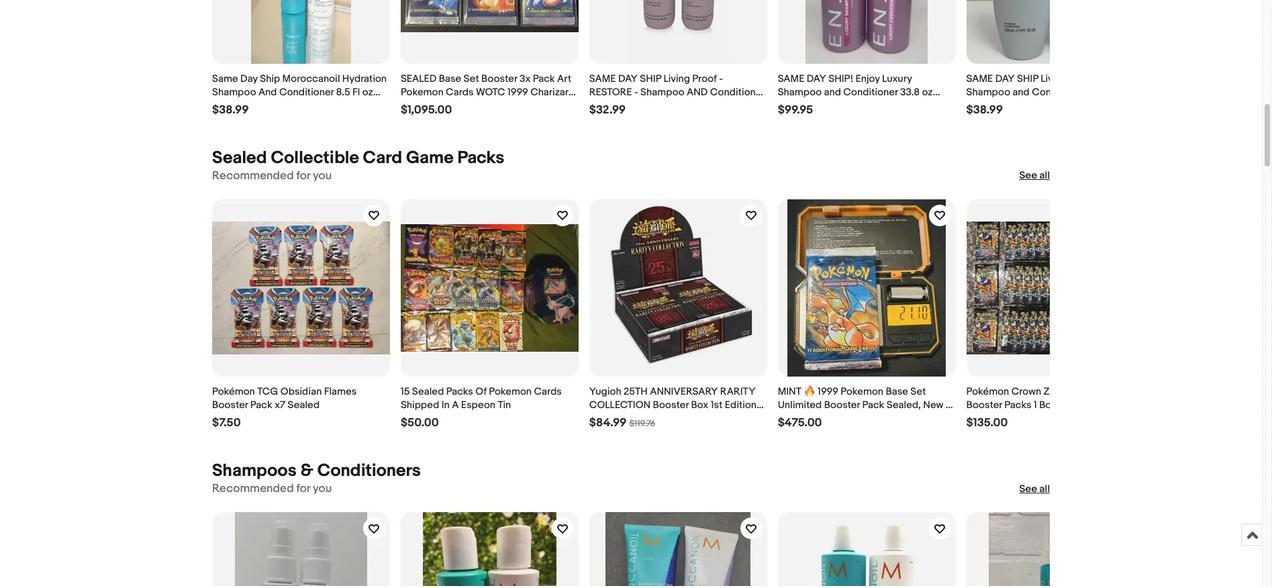 Task type: vqa. For each thing, say whether or not it's contained in the screenshot.
sponsored
no



Task type: locate. For each thing, give the bounding box(es) containing it.
2 recommended for you element from the top
[[212, 483, 332, 497]]

recommended down shampoos
[[212, 483, 294, 496]]

0 horizontal spatial living
[[664, 72, 690, 85]]

2 horizontal spatial pack
[[863, 399, 885, 412]]

1 horizontal spatial 8
[[1089, 86, 1095, 99]]

0 vertical spatial base
[[439, 72, 462, 85]]

living left full
[[1041, 72, 1068, 85]]

proof inside 'same day ship living proof full shampoo and conditioner 8 oz -duo $38.99'
[[1070, 72, 1095, 85]]

see for shampoos & conditioners
[[1020, 483, 1038, 496]]

0 horizontal spatial 1999
[[508, 86, 528, 99]]

1 vertical spatial you
[[313, 483, 332, 496]]

day inside 'same day ship living proof full shampoo and conditioner 8 oz -duo $38.99'
[[996, 72, 1015, 85]]

1 vertical spatial see all
[[1020, 483, 1051, 496]]

pack inside pokémon tcg obsidian flames booster pack x7 sealed $7.50
[[250, 399, 273, 412]]

you down shampoos & conditioners at the left bottom
[[313, 483, 332, 496]]

recommended
[[212, 169, 294, 183], [212, 483, 294, 496]]

recommended for you element for shampoos
[[212, 483, 332, 497]]

1 proof from the left
[[693, 72, 717, 85]]

for down collectible
[[297, 169, 310, 183]]

you down collectible
[[313, 169, 332, 183]]

booster down anniversary
[[653, 399, 689, 412]]

$135.00
[[967, 417, 1008, 430]]

1 horizontal spatial pack
[[533, 72, 555, 85]]

2 horizontal spatial sealed
[[412, 386, 444, 399]]

flames
[[324, 386, 357, 399]]

2 see from the top
[[1020, 483, 1038, 496]]

box inside pokémon crown zenith 36x loose booster packs 1 booster box qty new sealed!
[[1078, 399, 1095, 412]]

2 proof from the left
[[1070, 72, 1095, 85]]

and inside same day ship! enjoy luxury shampoo and conditioner 33.8 oz /duo
[[824, 86, 842, 99]]

21.10g
[[778, 413, 804, 425]]

you for &
[[313, 483, 332, 496]]

0 vertical spatial 1999
[[508, 86, 528, 99]]

1 vertical spatial cards
[[534, 386, 562, 399]]

qty
[[1098, 399, 1114, 412]]

pack up charizard
[[533, 72, 555, 85]]

1 horizontal spatial sealed
[[288, 399, 320, 412]]

booster inside sealed base set booster 3x pack art pokemon cards wotc 1999 charizard long stem
[[482, 72, 518, 85]]

packs up a
[[446, 386, 474, 399]]

shampoo
[[212, 86, 256, 99], [641, 86, 685, 99], [778, 86, 822, 99], [967, 86, 1011, 99]]

2 new from the left
[[1116, 399, 1137, 412]]

2 same from the left
[[778, 72, 805, 85]]

0 horizontal spatial base
[[439, 72, 462, 85]]

1 vertical spatial base
[[886, 386, 909, 399]]

pack down tcg
[[250, 399, 273, 412]]

oz
[[363, 86, 373, 99], [923, 86, 933, 99], [1098, 86, 1108, 99], [604, 99, 615, 112]]

recommended for shampoos
[[212, 483, 294, 496]]

all
[[1040, 169, 1051, 182], [1040, 483, 1051, 496]]

set up the wotc
[[464, 72, 479, 85]]

pokémon for $7.50
[[212, 386, 255, 399]]

1 vertical spatial set
[[911, 386, 927, 399]]

1 you from the top
[[313, 169, 332, 183]]

wotc
[[476, 86, 506, 99]]

0 horizontal spatial box
[[691, 399, 709, 412]]

1 living from the left
[[664, 72, 690, 85]]

proof inside same day ship living proof - restore - shampoo and conditioner - 8 oz -duo, new
[[693, 72, 717, 85]]

2 vertical spatial packs
[[1005, 399, 1032, 412]]

2 day from the left
[[807, 72, 827, 85]]

see all link for sealed collectible card game packs
[[1020, 169, 1051, 183]]

1 and from the left
[[824, 86, 842, 99]]

cards
[[446, 86, 474, 99], [534, 386, 562, 399]]

1 recommended for you element from the top
[[212, 169, 332, 183]]

1 for from the top
[[297, 169, 310, 183]]

1 $38.99 text field from the left
[[212, 103, 249, 117]]

pokémon up sealed!
[[967, 386, 1010, 399]]

1 horizontal spatial new
[[1116, 399, 1137, 412]]

same inside same day ship! enjoy luxury shampoo and conditioner 33.8 oz /duo
[[778, 72, 805, 85]]

box left the 1st
[[691, 399, 709, 412]]

$38.99 inside 'same day ship living proof full shampoo and conditioner 8 oz -duo $38.99'
[[967, 103, 1004, 117]]

1 day from the left
[[619, 72, 638, 85]]

day for $99.95
[[807, 72, 827, 85]]

🔥
[[804, 386, 816, 399]]

booster up '$7.50'
[[212, 399, 248, 412]]

card
[[363, 148, 402, 168]]

see all for shampoos & conditioners
[[1020, 483, 1051, 496]]

1 horizontal spatial pokemon
[[489, 386, 532, 399]]

0 horizontal spatial cards
[[446, 86, 474, 99]]

1 horizontal spatial box
[[1078, 399, 1095, 412]]

set up sealed,
[[911, 386, 927, 399]]

same inside same day ship living proof - restore - shampoo and conditioner - 8 oz -duo, new
[[590, 72, 616, 85]]

1 shampoo from the left
[[212, 86, 256, 99]]

1 vertical spatial recommended for you element
[[212, 483, 332, 497]]

living inside 'same day ship living proof full shampoo and conditioner 8 oz -duo $38.99'
[[1041, 72, 1068, 85]]

loose
[[1094, 386, 1122, 399]]

0 vertical spatial see all
[[1020, 169, 1051, 182]]

-
[[719, 72, 723, 85], [635, 86, 639, 99], [1111, 86, 1115, 99], [590, 99, 593, 112], [617, 99, 621, 112], [946, 399, 950, 412]]

1 vertical spatial see
[[1020, 483, 1038, 496]]

recommended for you down shampoos
[[212, 483, 332, 496]]

1 see from the top
[[1020, 169, 1038, 182]]

new inside pokémon crown zenith 36x loose booster packs 1 booster box qty new sealed!
[[1116, 399, 1137, 412]]

36x
[[1075, 386, 1092, 399]]

1 vertical spatial sealed
[[412, 386, 444, 399]]

0 horizontal spatial day
[[619, 72, 638, 85]]

day inside same day ship living proof - restore - shampoo and conditioner - 8 oz -duo, new
[[619, 72, 638, 85]]

1 new from the left
[[924, 399, 944, 412]]

base up sealed,
[[886, 386, 909, 399]]

booster inside yugioh 25th anniversary rarity collection booster box 1st edition new!
[[653, 399, 689, 412]]

2 ship from the left
[[1018, 72, 1039, 85]]

1 all from the top
[[1040, 169, 1051, 182]]

0 horizontal spatial new
[[924, 399, 944, 412]]

3 shampoo from the left
[[778, 86, 822, 99]]

oz inside 'same day ship living proof full shampoo and conditioner 8 oz -duo $38.99'
[[1098, 86, 1108, 99]]

conditioner down enjoy
[[844, 86, 898, 99]]

1 vertical spatial 8
[[596, 99, 602, 112]]

0 vertical spatial all
[[1040, 169, 1051, 182]]

0 horizontal spatial pokémon
[[212, 386, 255, 399]]

&
[[301, 461, 314, 482]]

packs right game on the left of the page
[[458, 148, 505, 168]]

2 see all from the top
[[1020, 483, 1051, 496]]

0 horizontal spatial $38.99 text field
[[212, 103, 249, 117]]

sealed
[[212, 148, 267, 168], [412, 386, 444, 399], [288, 399, 320, 412]]

living for $38.99
[[1041, 72, 1068, 85]]

base
[[439, 72, 462, 85], [886, 386, 909, 399]]

1 ship from the left
[[640, 72, 662, 85]]

2 horizontal spatial pokemon
[[841, 386, 884, 399]]

new right sealed,
[[924, 399, 944, 412]]

and
[[259, 86, 277, 99]]

sealed down obsidian
[[288, 399, 320, 412]]

1 same from the left
[[590, 72, 616, 85]]

booster
[[482, 72, 518, 85], [212, 399, 248, 412], [653, 399, 689, 412], [825, 399, 861, 412], [967, 399, 1003, 412], [1040, 399, 1076, 412]]

2 pokémon from the left
[[967, 386, 1010, 399]]

0 horizontal spatial 8
[[596, 99, 602, 112]]

recommended for sealed
[[212, 169, 294, 183]]

for for collectible
[[297, 169, 310, 183]]

proof up and
[[693, 72, 717, 85]]

living up and
[[664, 72, 690, 85]]

2 horizontal spatial day
[[996, 72, 1015, 85]]

2 recommended for you from the top
[[212, 483, 332, 496]]

living inside same day ship living proof - restore - shampoo and conditioner - 8 oz -duo, new
[[664, 72, 690, 85]]

see all
[[1020, 169, 1051, 182], [1020, 483, 1051, 496]]

pokemon
[[401, 86, 444, 99], [489, 386, 532, 399], [841, 386, 884, 399]]

see all link
[[1020, 169, 1051, 183], [1020, 483, 1051, 496]]

conditioner
[[279, 86, 334, 99], [710, 86, 765, 99], [844, 86, 898, 99], [1032, 86, 1087, 99]]

cards inside 15 sealed packs of pokemon cards shipped in a espeon tin $50.00
[[534, 386, 562, 399]]

recommended for you down collectible
[[212, 169, 332, 183]]

1 recommended for you from the top
[[212, 169, 332, 183]]

packs down crown at the right bottom
[[1005, 399, 1032, 412]]

proof left full
[[1070, 72, 1095, 85]]

same for $32.99
[[590, 72, 616, 85]]

1 horizontal spatial proof
[[1070, 72, 1095, 85]]

$84.99
[[590, 417, 627, 430]]

tin
[[498, 399, 511, 412]]

new inside the mint 🔥 1999 pokemon base set unlimited booster pack sealed, new - 21.10g
[[924, 399, 944, 412]]

pokemon up tin
[[489, 386, 532, 399]]

stem
[[426, 99, 450, 112]]

you for collectible
[[313, 169, 332, 183]]

0 horizontal spatial ship
[[640, 72, 662, 85]]

pack
[[533, 72, 555, 85], [250, 399, 273, 412], [863, 399, 885, 412]]

$84.99 text field
[[590, 417, 627, 431]]

2 for from the top
[[297, 483, 310, 496]]

conditioner right and
[[710, 86, 765, 99]]

all for shampoos & conditioners
[[1040, 483, 1051, 496]]

1 vertical spatial recommended
[[212, 483, 294, 496]]

0 vertical spatial recommended
[[212, 169, 294, 183]]

2 and from the left
[[1013, 86, 1030, 99]]

shampoo inside 'same day ship living proof full shampoo and conditioner 8 oz -duo $38.99'
[[967, 86, 1011, 99]]

1 see all from the top
[[1020, 169, 1051, 182]]

0 vertical spatial sealed
[[212, 148, 267, 168]]

conditioner inside 'same day ship living proof full shampoo and conditioner 8 oz -duo $38.99'
[[1032, 86, 1087, 99]]

2 conditioner from the left
[[710, 86, 765, 99]]

booster inside pokémon tcg obsidian flames booster pack x7 sealed $7.50
[[212, 399, 248, 412]]

4 conditioner from the left
[[1032, 86, 1087, 99]]

0 vertical spatial see all link
[[1020, 169, 1051, 183]]

see all link for shampoos & conditioners
[[1020, 483, 1051, 496]]

see
[[1020, 169, 1038, 182], [1020, 483, 1038, 496]]

0 vertical spatial see
[[1020, 169, 1038, 182]]

shampoos
[[212, 461, 297, 482]]

oz down full
[[1098, 86, 1108, 99]]

pokémon inside pokémon crown zenith 36x loose booster packs 1 booster box qty new sealed!
[[967, 386, 1010, 399]]

1 horizontal spatial pokémon
[[967, 386, 1010, 399]]

1 see all link from the top
[[1020, 169, 1051, 183]]

1 horizontal spatial 1999
[[818, 386, 839, 399]]

packs
[[458, 148, 505, 168], [446, 386, 474, 399], [1005, 399, 1032, 412]]

oz inside same day ship living proof - restore - shampoo and conditioner - 8 oz -duo, new
[[604, 99, 615, 112]]

and
[[687, 86, 708, 99]]

box inside yugioh 25th anniversary rarity collection booster box 1st edition new!
[[691, 399, 709, 412]]

pokémon up '$7.50'
[[212, 386, 255, 399]]

same day ship living proof full shampoo and conditioner 8 oz -duo $38.99
[[967, 72, 1136, 117]]

3 day from the left
[[996, 72, 1015, 85]]

3 same from the left
[[967, 72, 994, 85]]

day inside same day ship! enjoy luxury shampoo and conditioner 33.8 oz /duo
[[807, 72, 827, 85]]

1 horizontal spatial ship
[[1018, 72, 1039, 85]]

new!
[[590, 413, 615, 425]]

1 conditioner from the left
[[279, 86, 334, 99]]

game
[[406, 148, 454, 168]]

1 vertical spatial see all link
[[1020, 483, 1051, 496]]

pokemon right the 🔥
[[841, 386, 884, 399]]

$7.50
[[212, 417, 241, 430]]

2 $38.99 text field from the left
[[967, 103, 1004, 117]]

oz right fl
[[363, 86, 373, 99]]

sealed down duo
[[212, 148, 267, 168]]

0 horizontal spatial $38.99
[[212, 103, 249, 117]]

3 conditioner from the left
[[844, 86, 898, 99]]

0 vertical spatial recommended for you element
[[212, 169, 332, 183]]

sealed base set booster 3x pack art pokemon cards wotc 1999 charizard long stem
[[401, 72, 575, 112]]

recommended down collectible
[[212, 169, 294, 183]]

pokémon inside pokémon tcg obsidian flames booster pack x7 sealed $7.50
[[212, 386, 255, 399]]

cards up stem
[[446, 86, 474, 99]]

1 horizontal spatial set
[[911, 386, 927, 399]]

0 horizontal spatial pokemon
[[401, 86, 444, 99]]

pack inside sealed base set booster 3x pack art pokemon cards wotc 1999 charizard long stem
[[533, 72, 555, 85]]

pack for cards
[[533, 72, 555, 85]]

2 shampoo from the left
[[641, 86, 685, 99]]

pack left sealed,
[[863, 399, 885, 412]]

recommended for you element down collectible
[[212, 169, 332, 183]]

same
[[212, 72, 238, 85]]

8 down restore
[[596, 99, 602, 112]]

ship
[[260, 72, 280, 85]]

1 horizontal spatial same
[[778, 72, 805, 85]]

0 horizontal spatial same
[[590, 72, 616, 85]]

recommended for you element down shampoos
[[212, 483, 332, 497]]

1 vertical spatial all
[[1040, 483, 1051, 496]]

1 horizontal spatial base
[[886, 386, 909, 399]]

$32.99 text field
[[590, 103, 626, 117]]

0 horizontal spatial set
[[464, 72, 479, 85]]

$38.99 text field
[[212, 103, 249, 117], [967, 103, 1004, 117]]

box
[[691, 399, 709, 412], [1078, 399, 1095, 412]]

recommended for you element
[[212, 169, 332, 183], [212, 483, 332, 497]]

long
[[401, 99, 424, 112]]

2 recommended from the top
[[212, 483, 294, 496]]

2 living from the left
[[1041, 72, 1068, 85]]

charizard
[[531, 86, 575, 99]]

oz inside same day ship moroccanoil hydration shampoo and conditioner 8.5 fl oz duo
[[363, 86, 373, 99]]

pokémon tcg obsidian flames booster pack x7 sealed $7.50
[[212, 386, 357, 430]]

conditioner down moroccanoil
[[279, 86, 334, 99]]

espeon
[[461, 399, 496, 412]]

for
[[297, 169, 310, 183], [297, 483, 310, 496]]

new right qty
[[1116, 399, 1137, 412]]

$38.99
[[212, 103, 249, 117], [967, 103, 1004, 117]]

0 vertical spatial you
[[313, 169, 332, 183]]

ship inside same day ship living proof - restore - shampoo and conditioner - 8 oz -duo, new
[[640, 72, 662, 85]]

oz right 33.8
[[923, 86, 933, 99]]

1 horizontal spatial day
[[807, 72, 827, 85]]

8 left duo
[[1089, 86, 1095, 99]]

booster up the wotc
[[482, 72, 518, 85]]

$1,095.00
[[401, 103, 452, 117]]

unlimited
[[778, 399, 822, 412]]

mint
[[778, 386, 802, 399]]

1 horizontal spatial cards
[[534, 386, 562, 399]]

1999 down 3x
[[508, 86, 528, 99]]

0 vertical spatial 8
[[1089, 86, 1095, 99]]

edition
[[725, 399, 757, 412]]

same day ship living proof - restore - shampoo and conditioner - 8 oz -duo, new
[[590, 72, 765, 112]]

oz down restore
[[604, 99, 615, 112]]

collectible
[[271, 148, 359, 168]]

sealed,
[[887, 399, 921, 412]]

0 horizontal spatial proof
[[693, 72, 717, 85]]

1999 right the 🔥
[[818, 386, 839, 399]]

pokémon
[[212, 386, 255, 399], [967, 386, 1010, 399]]

2 all from the top
[[1040, 483, 1051, 496]]

and inside 'same day ship living proof full shampoo and conditioner 8 oz -duo $38.99'
[[1013, 86, 1030, 99]]

1 vertical spatial for
[[297, 483, 310, 496]]

2 vertical spatial sealed
[[288, 399, 320, 412]]

0 vertical spatial cards
[[446, 86, 474, 99]]

set inside the mint 🔥 1999 pokemon base set unlimited booster pack sealed, new - 21.10g
[[911, 386, 927, 399]]

2 horizontal spatial same
[[967, 72, 994, 85]]

ship
[[640, 72, 662, 85], [1018, 72, 1039, 85]]

conditioner left duo
[[1032, 86, 1087, 99]]

0 horizontal spatial and
[[824, 86, 842, 99]]

0 horizontal spatial pack
[[250, 399, 273, 412]]

4 shampoo from the left
[[967, 86, 1011, 99]]

new
[[647, 99, 666, 112]]

1 pokémon from the left
[[212, 386, 255, 399]]

pokemon inside sealed base set booster 3x pack art pokemon cards wotc 1999 charizard long stem
[[401, 86, 444, 99]]

1 vertical spatial 1999
[[818, 386, 839, 399]]

1 box from the left
[[691, 399, 709, 412]]

box down the 36x
[[1078, 399, 1095, 412]]

1 horizontal spatial living
[[1041, 72, 1068, 85]]

day
[[619, 72, 638, 85], [807, 72, 827, 85], [996, 72, 1015, 85]]

pokemon inside the mint 🔥 1999 pokemon base set unlimited booster pack sealed, new - 21.10g
[[841, 386, 884, 399]]

ship for oz
[[640, 72, 662, 85]]

1 horizontal spatial $38.99
[[967, 103, 1004, 117]]

sealed up shipped
[[412, 386, 444, 399]]

0 vertical spatial set
[[464, 72, 479, 85]]

2 see all link from the top
[[1020, 483, 1051, 496]]

1 horizontal spatial $38.99 text field
[[967, 103, 1004, 117]]

base up stem
[[439, 72, 462, 85]]

$119.76
[[630, 419, 656, 429]]

pokemon down "sealed"
[[401, 86, 444, 99]]

1999
[[508, 86, 528, 99], [818, 386, 839, 399]]

1 recommended from the top
[[212, 169, 294, 183]]

for down &
[[297, 483, 310, 496]]

pack for $7.50
[[250, 399, 273, 412]]

recommended for you
[[212, 169, 332, 183], [212, 483, 332, 496]]

base inside sealed base set booster 3x pack art pokemon cards wotc 1999 charizard long stem
[[439, 72, 462, 85]]

duo
[[212, 99, 231, 112]]

2 box from the left
[[1078, 399, 1095, 412]]

booster right the unlimited
[[825, 399, 861, 412]]

proof
[[693, 72, 717, 85], [1070, 72, 1095, 85]]

0 vertical spatial for
[[297, 169, 310, 183]]

conditioner inside same day ship! enjoy luxury shampoo and conditioner 33.8 oz /duo
[[844, 86, 898, 99]]

2 you from the top
[[313, 483, 332, 496]]

see all for sealed collectible card game packs
[[1020, 169, 1051, 182]]

0 vertical spatial recommended for you
[[212, 169, 332, 183]]

1 vertical spatial recommended for you
[[212, 483, 332, 496]]

1999 inside sealed base set booster 3x pack art pokemon cards wotc 1999 charizard long stem
[[508, 86, 528, 99]]

and
[[824, 86, 842, 99], [1013, 86, 1030, 99]]

packs inside 15 sealed packs of pokemon cards shipped in a espeon tin $50.00
[[446, 386, 474, 399]]

15
[[401, 386, 410, 399]]

ship inside 'same day ship living proof full shampoo and conditioner 8 oz -duo $38.99'
[[1018, 72, 1039, 85]]

packs inside pokémon crown zenith 36x loose booster packs 1 booster box qty new sealed!
[[1005, 399, 1032, 412]]

8
[[1089, 86, 1095, 99], [596, 99, 602, 112]]

1 vertical spatial packs
[[446, 386, 474, 399]]

0 horizontal spatial sealed
[[212, 148, 267, 168]]

1 horizontal spatial and
[[1013, 86, 1030, 99]]

1
[[1034, 399, 1038, 412]]

cards left yugioh
[[534, 386, 562, 399]]

2 $38.99 from the left
[[967, 103, 1004, 117]]



Task type: describe. For each thing, give the bounding box(es) containing it.
booster up sealed!
[[967, 399, 1003, 412]]

x7
[[275, 399, 286, 412]]

sealed collectible card game packs link
[[212, 148, 505, 168]]

$475.00
[[778, 417, 822, 430]]

mint 🔥 1999 pokemon base set unlimited booster pack sealed, new - 21.10g
[[778, 386, 950, 425]]

$7.50 text field
[[212, 417, 241, 431]]

previous price $119.76 text field
[[630, 419, 656, 429]]

1999 inside the mint 🔥 1999 pokemon base set unlimited booster pack sealed, new - 21.10g
[[818, 386, 839, 399]]

3x
[[520, 72, 531, 85]]

sealed
[[401, 72, 437, 85]]

full
[[1097, 72, 1113, 85]]

day
[[240, 72, 258, 85]]

hydration
[[342, 72, 387, 85]]

proof for $38.99
[[1070, 72, 1095, 85]]

sealed inside pokémon tcg obsidian flames booster pack x7 sealed $7.50
[[288, 399, 320, 412]]

base inside the mint 🔥 1999 pokemon base set unlimited booster pack sealed, new - 21.10g
[[886, 386, 909, 399]]

pokémon crown zenith 36x loose booster packs 1 booster box qty new sealed!
[[967, 386, 1137, 425]]

see for sealed collectible card game packs
[[1020, 169, 1038, 182]]

restore
[[590, 86, 632, 99]]

shampoo inside same day ship! enjoy luxury shampoo and conditioner 33.8 oz /duo
[[778, 86, 822, 99]]

oz inside same day ship! enjoy luxury shampoo and conditioner 33.8 oz /duo
[[923, 86, 933, 99]]

same day ship moroccanoil hydration shampoo and conditioner 8.5 fl oz duo
[[212, 72, 387, 112]]

$38.99 text field for same day ship moroccanoil hydration shampoo and conditioner 8.5 fl oz duo
[[212, 103, 249, 117]]

$99.95
[[778, 103, 814, 117]]

shampoos & conditioners link
[[212, 461, 421, 482]]

rarity
[[721, 386, 756, 399]]

$135.00 text field
[[967, 417, 1008, 431]]

pack inside the mint 🔥 1999 pokemon base set unlimited booster pack sealed, new - 21.10g
[[863, 399, 885, 412]]

all for sealed collectible card game packs
[[1040, 169, 1051, 182]]

sealed!
[[967, 413, 1002, 425]]

$38.99 text field for same day ship living proof full shampoo and conditioner 8 oz -duo
[[967, 103, 1004, 117]]

crown
[[1012, 386, 1042, 399]]

$84.99 $119.76
[[590, 417, 656, 430]]

shampoos & conditioners
[[212, 461, 421, 482]]

zenith
[[1044, 386, 1073, 399]]

a
[[452, 399, 459, 412]]

cards inside sealed base set booster 3x pack art pokemon cards wotc 1999 charizard long stem
[[446, 86, 474, 99]]

enjoy
[[856, 72, 880, 85]]

set inside sealed base set booster 3x pack art pokemon cards wotc 1999 charizard long stem
[[464, 72, 479, 85]]

shampoo inside same day ship moroccanoil hydration shampoo and conditioner 8.5 fl oz duo
[[212, 86, 256, 99]]

proof for oz
[[693, 72, 717, 85]]

tcg
[[257, 386, 278, 399]]

15 sealed packs of pokemon cards shipped in a espeon tin $50.00
[[401, 386, 562, 430]]

ship!
[[829, 72, 854, 85]]

sealed collectible card game packs
[[212, 148, 505, 168]]

recommended for you element for sealed
[[212, 169, 332, 183]]

duo
[[1115, 86, 1136, 99]]

for for &
[[297, 483, 310, 496]]

day for $32.99
[[619, 72, 638, 85]]

pokémon for booster
[[967, 386, 1010, 399]]

8 inside same day ship living proof - restore - shampoo and conditioner - 8 oz -duo, new
[[596, 99, 602, 112]]

33.8
[[901, 86, 920, 99]]

anniversary
[[650, 386, 718, 399]]

recommended for you for shampoos
[[212, 483, 332, 496]]

$1,095.00 text field
[[401, 103, 452, 117]]

$50.00 text field
[[401, 417, 439, 431]]

conditioner inside same day ship living proof - restore - shampoo and conditioner - 8 oz -duo, new
[[710, 86, 765, 99]]

luxury
[[882, 72, 913, 85]]

fl
[[353, 86, 360, 99]]

booster down zenith
[[1040, 399, 1076, 412]]

/duo
[[778, 99, 805, 112]]

same for $99.95
[[778, 72, 805, 85]]

- inside the mint 🔥 1999 pokemon base set unlimited booster pack sealed, new - 21.10g
[[946, 399, 950, 412]]

same day ship! enjoy luxury shampoo and conditioner 33.8 oz /duo
[[778, 72, 933, 112]]

conditioners
[[317, 461, 421, 482]]

8.5
[[336, 86, 350, 99]]

shipped
[[401, 399, 440, 412]]

sealed inside 15 sealed packs of pokemon cards shipped in a espeon tin $50.00
[[412, 386, 444, 399]]

living for oz
[[664, 72, 690, 85]]

1st
[[711, 399, 723, 412]]

$32.99
[[590, 103, 626, 117]]

recommended for you for sealed
[[212, 169, 332, 183]]

duo,
[[621, 99, 645, 112]]

pokemon inside 15 sealed packs of pokemon cards shipped in a espeon tin $50.00
[[489, 386, 532, 399]]

yugioh
[[590, 386, 622, 399]]

- inside 'same day ship living proof full shampoo and conditioner 8 oz -duo $38.99'
[[1111, 86, 1115, 99]]

8 inside 'same day ship living proof full shampoo and conditioner 8 oz -duo $38.99'
[[1089, 86, 1095, 99]]

$99.95 text field
[[778, 103, 814, 117]]

art
[[558, 72, 572, 85]]

in
[[442, 399, 450, 412]]

moroccanoil
[[282, 72, 340, 85]]

$475.00 text field
[[778, 417, 822, 431]]

shampoo inside same day ship living proof - restore - shampoo and conditioner - 8 oz -duo, new
[[641, 86, 685, 99]]

booster inside the mint 🔥 1999 pokemon base set unlimited booster pack sealed, new - 21.10g
[[825, 399, 861, 412]]

obsidian
[[281, 386, 322, 399]]

conditioner inside same day ship moroccanoil hydration shampoo and conditioner 8.5 fl oz duo
[[279, 86, 334, 99]]

yugioh 25th anniversary rarity collection booster box 1st edition new!
[[590, 386, 757, 425]]

ship for $38.99
[[1018, 72, 1039, 85]]

same inside 'same day ship living proof full shampoo and conditioner 8 oz -duo $38.99'
[[967, 72, 994, 85]]

collection
[[590, 399, 651, 412]]

0 vertical spatial packs
[[458, 148, 505, 168]]

of
[[476, 386, 487, 399]]

1 $38.99 from the left
[[212, 103, 249, 117]]

$50.00
[[401, 417, 439, 430]]

25th
[[624, 386, 648, 399]]



